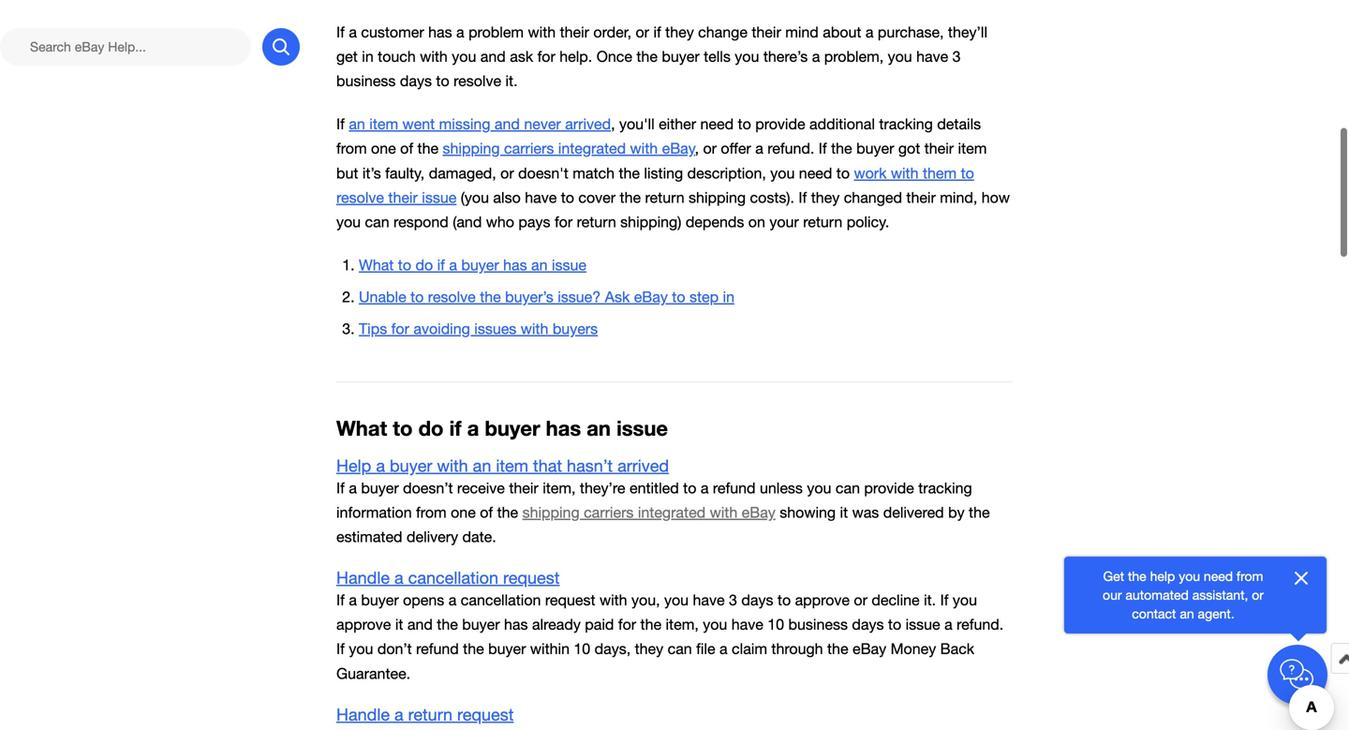 Task type: locate. For each thing, give the bounding box(es) containing it.
2 handle from the top
[[336, 705, 390, 724]]

it. down ask
[[506, 72, 518, 90]]

0 vertical spatial business
[[336, 72, 396, 90]]

the inside '(you also have to cover the return shipping costs). if they changed their mind, how you can respond (and who pays for return shipping) depends on your return policy.'
[[620, 189, 641, 206]]

1 horizontal spatial 10
[[768, 616, 785, 633]]

0 vertical spatial shipping
[[443, 140, 500, 157]]

for right paid
[[618, 616, 636, 633]]

provide
[[756, 115, 806, 133], [864, 479, 914, 497]]

1 horizontal spatial item,
[[666, 616, 699, 633]]

a down 'mind'
[[812, 48, 820, 65]]

,
[[611, 115, 615, 133], [696, 140, 699, 157]]

2 vertical spatial have
[[732, 616, 764, 633]]

2 vertical spatial item
[[496, 456, 529, 475]]

0 vertical spatial request
[[503, 568, 560, 588]]

tracking up by at the bottom right of page
[[919, 479, 973, 497]]

0 horizontal spatial item,
[[543, 479, 576, 497]]

0 vertical spatial days
[[400, 72, 432, 90]]

it.
[[506, 72, 518, 90], [924, 591, 936, 609]]

the left listing
[[619, 164, 640, 182]]

for
[[538, 48, 556, 65], [555, 213, 573, 231], [391, 320, 409, 337], [618, 616, 636, 633]]

1 vertical spatial do
[[419, 416, 444, 441]]

ask
[[510, 48, 533, 65]]

to left step
[[672, 288, 686, 306]]

their down the help a buyer with an item that hasn't arrived link
[[509, 479, 539, 497]]

approve
[[795, 591, 850, 609], [336, 616, 391, 633]]

from inside if a buyer doesn't receive their item, they're entitled to a refund unless you can provide tracking information from one of the
[[416, 504, 447, 521]]

you inside '(you also have to cover the return shipping costs). if they changed their mind, how you can respond (and who pays for return shipping) depends on your return policy.'
[[336, 213, 361, 231]]

1 vertical spatial provide
[[864, 479, 914, 497]]

avoiding
[[414, 320, 470, 337]]

2 vertical spatial can
[[668, 640, 692, 658]]

they
[[666, 23, 694, 41], [811, 189, 840, 206], [635, 640, 664, 658]]

days,
[[595, 640, 631, 658]]

their inside work with them to resolve their issue
[[388, 189, 418, 206]]

provide inside , you'll either need to provide additional tracking details from one of the
[[756, 115, 806, 133]]

tips for avoiding issues with buyers
[[359, 320, 598, 337]]

1 vertical spatial ,
[[696, 140, 699, 157]]

what up help at the bottom of page
[[336, 416, 387, 441]]

1 horizontal spatial one
[[451, 504, 476, 521]]

buyer's
[[505, 288, 554, 306]]

if inside the if a customer has a problem with their order, or if they change their mind about a purchase, they'll get in touch with you and ask for help. once the buyer tells you there's a problem, you have 3 business days to resolve it.
[[654, 23, 661, 41]]

1 vertical spatial if
[[437, 256, 445, 274]]

of
[[400, 140, 413, 157], [480, 504, 493, 521]]

of inside if a buyer doesn't receive their item, they're entitled to a refund unless you can provide tracking information from one of the
[[480, 504, 493, 521]]

1 vertical spatial can
[[836, 479, 860, 497]]

2 horizontal spatial they
[[811, 189, 840, 206]]

to inside work with them to resolve their issue
[[961, 164, 974, 182]]

1 horizontal spatial ,
[[696, 140, 699, 157]]

2 horizontal spatial if
[[654, 23, 661, 41]]

refund
[[416, 640, 459, 658]]

order,
[[594, 23, 632, 41]]

1 vertical spatial approve
[[336, 616, 391, 633]]

need up assistant, at the bottom of the page
[[1204, 568, 1233, 584]]

agent.
[[1198, 606, 1235, 621]]

what up unable
[[359, 256, 394, 274]]

it. inside 'handle a cancellation request if a buyer opens a cancellation request with you, you have 3 days to approve or decline it. if you approve it and the buyer has already paid for the item, you have 10 business days to issue a refund. if you don't refund the buyer within 10 days, they can file a claim through the ebay money back guarantee.'
[[924, 591, 936, 609]]

what to do if a buyer has an issue
[[359, 256, 587, 274], [336, 416, 668, 441]]

0 horizontal spatial can
[[365, 213, 390, 231]]

from inside , you'll either need to provide additional tracking details from one of the
[[336, 140, 367, 157]]

listing
[[644, 164, 683, 182]]

an left agent. at the right bottom of page
[[1180, 606, 1195, 621]]

they right days,
[[635, 640, 664, 658]]

change
[[698, 23, 748, 41]]

you'll
[[619, 115, 655, 133]]

1 vertical spatial request
[[545, 591, 596, 609]]

opens
[[403, 591, 444, 609]]

2 vertical spatial shipping
[[523, 504, 580, 521]]

10 down paid
[[574, 640, 591, 658]]

their inside , or offer a refund. if the buyer got their item but it's faulty, damaged, or doesn't match the listing description, you need to
[[925, 140, 954, 157]]

2 vertical spatial and
[[408, 616, 433, 633]]

business
[[336, 72, 396, 90], [789, 616, 848, 633]]

Search eBay Help... text field
[[0, 28, 251, 66]]

return right your
[[803, 213, 843, 231]]

, inside , you'll either need to provide additional tracking details from one of the
[[611, 115, 615, 133]]

with
[[528, 23, 556, 41], [420, 48, 448, 65], [630, 140, 658, 157], [891, 164, 919, 182], [521, 320, 549, 337], [437, 456, 468, 475], [710, 504, 738, 521], [600, 591, 628, 609]]

2 vertical spatial request
[[457, 705, 514, 724]]

what to do if a buyer has an issue link
[[359, 256, 587, 274]]

2 horizontal spatial have
[[732, 616, 764, 633]]

the
[[637, 48, 658, 65], [418, 140, 439, 157], [831, 140, 853, 157], [619, 164, 640, 182], [620, 189, 641, 206], [480, 288, 501, 306], [497, 504, 518, 521], [969, 504, 990, 521], [1128, 568, 1147, 584], [437, 616, 458, 633], [641, 616, 662, 633], [463, 640, 484, 658], [828, 640, 849, 658]]

0 vertical spatial have
[[525, 189, 557, 206]]

tracking up got
[[879, 115, 933, 133]]

issue?
[[558, 288, 601, 306]]

0 horizontal spatial integrated
[[558, 140, 626, 157]]

with inside work with them to resolve their issue
[[891, 164, 919, 182]]

if up the but
[[336, 115, 345, 133]]

item,
[[543, 479, 576, 497], [666, 616, 699, 633]]

they left the change
[[666, 23, 694, 41]]

2 horizontal spatial item
[[958, 140, 987, 157]]

0 horizontal spatial carriers
[[504, 140, 554, 157]]

it up don't
[[395, 616, 403, 633]]

with down got
[[891, 164, 919, 182]]

buyer inside the if a customer has a problem with their order, or if they change their mind about a purchase, they'll get in touch with you and ask for help. once the buyer tells you there's a problem, you have 3 business days to resolve it.
[[662, 48, 700, 65]]

never arrived
[[524, 115, 611, 133]]

or right assistant, at the bottom of the page
[[1252, 587, 1264, 603]]

resolve up an item went missing and never arrived link
[[454, 72, 501, 90]]

if up you need to
[[819, 140, 827, 157]]

in right get
[[362, 48, 374, 65]]

you up 'showing'
[[807, 479, 832, 497]]

item down 'details'
[[958, 140, 987, 157]]

the up the refund
[[437, 616, 458, 633]]

2 horizontal spatial days
[[852, 616, 884, 633]]

an up unable to resolve the buyer's issue? ask ebay to step in
[[531, 256, 548, 274]]

1 horizontal spatial it.
[[924, 591, 936, 609]]

0 vertical spatial they
[[666, 23, 694, 41]]

help a buyer with an item that hasn't arrived link
[[336, 456, 669, 475]]

0 horizontal spatial item
[[369, 115, 398, 133]]

0 horizontal spatial they
[[635, 640, 664, 658]]

1 vertical spatial item,
[[666, 616, 699, 633]]

0 vertical spatial it.
[[506, 72, 518, 90]]

business inside the if a customer has a problem with their order, or if they change their mind about a purchase, they'll get in touch with you and ask for help. once the buyer tells you there's a problem, you have 3 business days to resolve it.
[[336, 72, 396, 90]]

, inside , or offer a refund. if the buyer got their item but it's faulty, damaged, or doesn't match the listing description, you need to
[[696, 140, 699, 157]]

in right step
[[723, 288, 735, 306]]

integrated
[[558, 140, 626, 157], [638, 504, 706, 521]]

1 vertical spatial have
[[693, 591, 725, 609]]

days inside the if a customer has a problem with their order, or if they change their mind about a purchase, they'll get in touch with you and ask for help. once the buyer tells you there's a problem, you have 3 business days to resolve it.
[[400, 72, 432, 90]]

1 horizontal spatial from
[[416, 504, 447, 521]]

one up date.
[[451, 504, 476, 521]]

unable to resolve the buyer's issue? ask ebay to step in link
[[359, 288, 735, 306]]

and inside 'handle a cancellation request if a buyer opens a cancellation request with you, you have 3 days to approve or decline it. if you approve it and the buyer has already paid for the item, you have 10 business days to issue a refund. if you don't refund the buyer within 10 days, they can file a claim through the ebay money back guarantee.'
[[408, 616, 433, 633]]

can inside if a buyer doesn't receive their item, they're entitled to a refund unless you can provide tracking information from one of the
[[836, 479, 860, 497]]

can inside 'handle a cancellation request if a buyer opens a cancellation request with you, you have 3 days to approve or decline it. if you approve it and the buyer has already paid for the item, you have 10 business days to issue a refund. if you don't refund the buyer within 10 days, they can file a claim through the ebay money back guarantee.'
[[668, 640, 692, 658]]

either
[[659, 115, 696, 133]]

0 vertical spatial carriers
[[504, 140, 554, 157]]

2 horizontal spatial from
[[1237, 568, 1264, 584]]

for inside the if a customer has a problem with their order, or if they change their mind about a purchase, they'll get in touch with you and ask for help. once the buyer tells you there's a problem, you have 3 business days to resolve it.
[[538, 48, 556, 65]]

what to do if a buyer has an issue down who
[[359, 256, 587, 274]]

one up it's
[[371, 140, 396, 157]]

0 vertical spatial need
[[701, 115, 734, 133]]

1 horizontal spatial business
[[789, 616, 848, 633]]

1 horizontal spatial they
[[666, 23, 694, 41]]

0 horizontal spatial ,
[[611, 115, 615, 133]]

2 horizontal spatial can
[[836, 479, 860, 497]]

1 vertical spatial handle
[[336, 705, 390, 724]]

the down receive
[[497, 504, 518, 521]]

handle a return request link
[[336, 705, 514, 724]]

1 vertical spatial item
[[958, 140, 987, 157]]

days down touch at top left
[[400, 72, 432, 90]]

1 horizontal spatial carriers
[[584, 504, 634, 521]]

what
[[359, 256, 394, 274], [336, 416, 387, 441]]

get the help you need from our automated assistant, or contact an agent.
[[1103, 568, 1264, 621]]

1 vertical spatial integrated
[[638, 504, 706, 521]]

offer
[[721, 140, 751, 157]]

a right help at the bottom of page
[[376, 456, 385, 475]]

carriers
[[504, 140, 554, 157], [584, 504, 634, 521]]

0 vertical spatial do
[[416, 256, 433, 274]]

1 vertical spatial shipping
[[689, 189, 746, 206]]

of up faulty,
[[400, 140, 413, 157]]

cancellation up opens
[[408, 568, 499, 588]]

, you'll either need to provide additional tracking details from one of the
[[336, 115, 981, 157]]

1 horizontal spatial in
[[723, 288, 735, 306]]

1 vertical spatial in
[[723, 288, 735, 306]]

(you also
[[461, 189, 521, 206]]

if inside if a buyer doesn't receive their item, they're entitled to a refund unless you can provide tracking information from one of the
[[336, 479, 345, 497]]

0 vertical spatial 10
[[768, 616, 785, 633]]

2 horizontal spatial shipping
[[689, 189, 746, 206]]

0 vertical spatial item,
[[543, 479, 576, 497]]

in
[[362, 48, 374, 65], [723, 288, 735, 306]]

or left decline
[[854, 591, 868, 609]]

0 vertical spatial if
[[654, 23, 661, 41]]

if a buyer doesn't receive their item, they're entitled to a refund unless you can provide tracking information from one of the
[[336, 479, 973, 521]]

to up unable
[[398, 256, 411, 274]]

, down either
[[696, 140, 699, 157]]

decline
[[872, 591, 920, 609]]

shipping carriers integrated with ebay for bottom shipping carriers integrated with ebay link
[[523, 504, 776, 521]]

you up refund.
[[953, 591, 977, 609]]

0 horizontal spatial shipping
[[443, 140, 500, 157]]

1 vertical spatial they
[[811, 189, 840, 206]]

a
[[349, 23, 357, 41], [456, 23, 464, 41], [866, 23, 874, 41], [812, 48, 820, 65], [449, 256, 457, 274], [467, 416, 479, 441], [376, 456, 385, 475], [349, 479, 357, 497], [701, 479, 709, 497], [395, 568, 404, 588], [349, 591, 357, 609], [449, 591, 457, 609], [945, 616, 953, 633], [720, 640, 728, 658], [395, 705, 404, 724]]

has
[[428, 23, 452, 41], [503, 256, 527, 274], [546, 416, 581, 441], [504, 616, 528, 633]]

1 vertical spatial business
[[789, 616, 848, 633]]

1 horizontal spatial have
[[693, 591, 725, 609]]

need inside get the help you need from our automated assistant, or contact an agent.
[[1204, 568, 1233, 584]]

ebay inside 'handle a cancellation request if a buyer opens a cancellation request with you, you have 3 days to approve or decline it. if you approve it and the buyer has already paid for the item, you have 10 business days to issue a refund. if you don't refund the buyer within 10 days, they can file a claim through the ebay money back guarantee.'
[[853, 640, 887, 658]]

a down guarantee.
[[395, 705, 404, 724]]

you down the but
[[336, 213, 361, 231]]

if up get
[[336, 23, 345, 41]]

if down respond (and
[[437, 256, 445, 274]]

2 vertical spatial from
[[1237, 568, 1264, 584]]

0 horizontal spatial in
[[362, 48, 374, 65]]

went missing
[[403, 115, 491, 133]]

to up 'went missing'
[[436, 72, 450, 90]]

carriers down "they're"
[[584, 504, 634, 521]]

0 horizontal spatial need
[[701, 115, 734, 133]]

a down handle a cancellation request link at the left of page
[[449, 591, 457, 609]]

to
[[436, 72, 450, 90], [738, 115, 751, 133], [961, 164, 974, 182], [561, 189, 574, 206], [398, 256, 411, 274], [411, 288, 424, 306], [672, 288, 686, 306], [393, 416, 413, 441], [683, 479, 697, 497], [778, 591, 791, 609], [888, 616, 902, 633]]

tracking inside , you'll either need to provide additional tracking details from one of the
[[879, 115, 933, 133]]

1 vertical spatial it.
[[924, 591, 936, 609]]

they down you need to
[[811, 189, 840, 206]]

match
[[573, 164, 615, 182]]

or up (you also at the top of page
[[501, 164, 514, 182]]

do
[[416, 256, 433, 274], [419, 416, 444, 441]]

for inside '(you also have to cover the return shipping costs). if they changed their mind, how you can respond (and who pays for return shipping) depends on your return policy.'
[[555, 213, 573, 231]]

ebay down either
[[662, 140, 696, 157]]

or
[[636, 23, 649, 41], [703, 140, 717, 157], [501, 164, 514, 182], [1252, 587, 1264, 603], [854, 591, 868, 609]]

handle inside 'handle a cancellation request if a buyer opens a cancellation request with you, you have 3 days to approve or decline it. if you approve it and the buyer has already paid for the item, you have 10 business days to issue a refund. if you don't refund the buyer within 10 days, they can file a claim through the ebay money back guarantee.'
[[336, 568, 390, 588]]

the right by at the bottom right of page
[[969, 504, 990, 521]]

and inside the if a customer has a problem with their order, or if they change their mind about a purchase, they'll get in touch with you and ask for help. once the buyer tells you there's a problem, you have 3 business days to resolve it.
[[481, 48, 506, 65]]

their up help.
[[560, 23, 589, 41]]

from up delivery
[[416, 504, 447, 521]]

the inside 'showing it was delivered by the estimated delivery date.'
[[969, 504, 990, 521]]

a right file
[[720, 640, 728, 658]]

from inside get the help you need from our automated assistant, or contact an agent.
[[1237, 568, 1264, 584]]

0 horizontal spatial business
[[336, 72, 396, 90]]

buyer up the work
[[857, 140, 894, 157]]

what to do if a buyer has an issue up the help a buyer with an item that hasn't arrived link
[[336, 416, 668, 441]]

item
[[369, 115, 398, 133], [958, 140, 987, 157], [496, 456, 529, 475]]

our
[[1103, 587, 1122, 603]]

0 horizontal spatial it.
[[506, 72, 518, 90]]

0 horizontal spatial one
[[371, 140, 396, 157]]

buyer down handle a cancellation request link at the left of page
[[462, 616, 500, 633]]

issue
[[422, 189, 457, 206], [552, 256, 587, 274], [617, 416, 668, 441], [906, 616, 941, 633]]

shipping) depends
[[621, 213, 744, 231]]

item up it's
[[369, 115, 398, 133]]

issue inside 'handle a cancellation request if a buyer opens a cancellation request with you, you have 3 days to approve or decline it. if you approve it and the buyer has already paid for the item, you have 10 business days to issue a refund. if you don't refund the buyer within 10 days, they can file a claim through the ebay money back guarantee.'
[[906, 616, 941, 633]]

return down listing
[[645, 189, 685, 206]]

through
[[772, 640, 823, 658]]

1 vertical spatial from
[[416, 504, 447, 521]]

1 vertical spatial need
[[1204, 568, 1233, 584]]

resolve up avoiding
[[428, 288, 476, 306]]

1 handle from the top
[[336, 568, 390, 588]]

to up through
[[778, 591, 791, 609]]

1 vertical spatial of
[[480, 504, 493, 521]]

handle down guarantee.
[[336, 705, 390, 724]]

1 vertical spatial resolve
[[336, 189, 384, 206]]

2 vertical spatial they
[[635, 640, 664, 658]]

buyer up the help a buyer with an item that hasn't arrived link
[[485, 416, 540, 441]]

you inside if a buyer doesn't receive their item, they're entitled to a refund unless you can provide tracking information from one of the
[[807, 479, 832, 497]]

item left "that"
[[496, 456, 529, 475]]

return
[[645, 189, 685, 206], [577, 213, 616, 231], [803, 213, 843, 231], [408, 705, 453, 724]]

0 horizontal spatial 10
[[574, 640, 591, 658]]

ask
[[605, 288, 630, 306]]

1 horizontal spatial shipping
[[523, 504, 580, 521]]

, for you'll
[[611, 115, 615, 133]]

the right the refund
[[463, 640, 484, 658]]

once
[[597, 48, 633, 65]]

item inside , or offer a refund. if the buyer got their item but it's faulty, damaged, or doesn't match the listing description, you need to
[[958, 140, 987, 157]]

the inside get the help you need from our automated assistant, or contact an agent.
[[1128, 568, 1147, 584]]

shipping for bottom shipping carriers integrated with ebay link
[[523, 504, 580, 521]]

it. inside the if a customer has a problem with their order, or if they change their mind about a purchase, they'll get in touch with you and ask for help. once the buyer tells you there's a problem, you have 3 business days to resolve it.
[[506, 72, 518, 90]]

it. right decline
[[924, 591, 936, 609]]

business up through
[[789, 616, 848, 633]]

you right the help
[[1179, 568, 1201, 584]]

ebay left money
[[853, 640, 887, 658]]

the right through
[[828, 640, 849, 658]]

integrated for bottom shipping carriers integrated with ebay link
[[638, 504, 706, 521]]

get
[[1104, 568, 1125, 584]]

help.
[[560, 48, 593, 65]]

0 vertical spatial of
[[400, 140, 413, 157]]

0 horizontal spatial days
[[400, 72, 432, 90]]

1 vertical spatial tracking
[[919, 479, 973, 497]]

if up guarantee.
[[336, 640, 345, 658]]

issue up money
[[906, 616, 941, 633]]

0 horizontal spatial of
[[400, 140, 413, 157]]

issues
[[474, 320, 517, 337]]

showing
[[780, 504, 836, 521]]

if
[[336, 23, 345, 41], [336, 115, 345, 133], [819, 140, 827, 157], [799, 189, 807, 206], [336, 479, 345, 497], [336, 591, 345, 609], [941, 591, 949, 609], [336, 640, 345, 658]]

and left never arrived
[[495, 115, 520, 133]]

provide up the was
[[864, 479, 914, 497]]

or inside get the help you need from our automated assistant, or contact an agent.
[[1252, 587, 1264, 603]]

1 vertical spatial carriers
[[584, 504, 634, 521]]

shipping
[[443, 140, 500, 157], [689, 189, 746, 206], [523, 504, 580, 521]]

0 horizontal spatial if
[[437, 256, 445, 274]]

0 vertical spatial one
[[371, 140, 396, 157]]

if inside '(you also have to cover the return shipping costs). if they changed their mind, how you can respond (and who pays for return shipping) depends on your return policy.'
[[799, 189, 807, 206]]

back
[[941, 640, 975, 658]]

to inside if a buyer doesn't receive their item, they're entitled to a refund unless you can provide tracking information from one of the
[[683, 479, 697, 497]]

can
[[365, 213, 390, 231], [836, 479, 860, 497], [668, 640, 692, 658]]

and
[[481, 48, 506, 65], [495, 115, 520, 133], [408, 616, 433, 633]]

0 vertical spatial in
[[362, 48, 374, 65]]

resolve inside the if a customer has a problem with their order, or if they change their mind about a purchase, they'll get in touch with you and ask for help. once the buyer tells you there's a problem, you have 3 business days to resolve it.
[[454, 72, 501, 90]]

1 vertical spatial one
[[451, 504, 476, 521]]

1 vertical spatial it
[[395, 616, 403, 633]]

if down help at the bottom of page
[[336, 479, 345, 497]]

an inside get the help you need from our automated assistant, or contact an agent.
[[1180, 606, 1195, 621]]

1 vertical spatial days
[[742, 591, 774, 609]]

0 vertical spatial from
[[336, 140, 367, 157]]

about
[[823, 23, 862, 41]]

item, inside 'handle a cancellation request if a buyer opens a cancellation request with you, you have 3 days to approve or decline it. if you approve it and the buyer has already paid for the item, you have 10 business days to issue a refund. if you don't refund the buyer within 10 days, they can file a claim through the ebay money back guarantee.'
[[666, 616, 699, 633]]

shipping carriers integrated with ebay link down never arrived
[[443, 140, 696, 157]]

if inside , or offer a refund. if the buyer got their item but it's faulty, damaged, or doesn't match the listing description, you need to
[[819, 140, 827, 157]]

shipping carriers integrated with ebay down never arrived
[[443, 140, 696, 157]]

have inside '(you also have to cover the return shipping costs). if they changed their mind, how you can respond (and who pays for return shipping) depends on your return policy.'
[[525, 189, 557, 206]]

need inside , you'll either need to provide additional tracking details from one of the
[[701, 115, 734, 133]]

of inside , you'll either need to provide additional tracking details from one of the
[[400, 140, 413, 157]]

get
[[336, 48, 358, 65]]

handle a cancellation request if a buyer opens a cancellation request with you, you have 3 days to approve or decline it. if you approve it and the buyer has already paid for the item, you have 10 business days to issue a refund. if you don't refund the buyer within 10 days, they can file a claim through the ebay money back guarantee.
[[336, 568, 1004, 682]]

the right cover at the left of the page
[[620, 189, 641, 206]]

cancellation down handle a cancellation request link at the left of page
[[461, 591, 541, 609]]

1 horizontal spatial provide
[[864, 479, 914, 497]]

you up guarantee.
[[349, 640, 373, 658]]

buyer
[[662, 48, 700, 65], [857, 140, 894, 157], [461, 256, 499, 274], [485, 416, 540, 441], [390, 456, 432, 475], [361, 479, 399, 497], [361, 591, 399, 609], [462, 616, 500, 633], [488, 640, 526, 658]]

resolve inside work with them to resolve their issue
[[336, 189, 384, 206]]

0 vertical spatial it
[[840, 504, 848, 521]]

handle down estimated at left
[[336, 568, 390, 588]]

0 vertical spatial can
[[365, 213, 390, 231]]

there's
[[764, 48, 808, 65]]

was
[[852, 504, 879, 521]]

buyer left within on the bottom left of page
[[488, 640, 526, 658]]

to right entitled
[[683, 479, 697, 497]]

have up "claim"
[[732, 616, 764, 633]]

or left offer
[[703, 140, 717, 157]]

10 up through
[[768, 616, 785, 633]]

return down the refund
[[408, 705, 453, 724]]

one
[[371, 140, 396, 157], [451, 504, 476, 521]]

or inside 'handle a cancellation request if a buyer opens a cancellation request with you, you have 3 days to approve or decline it. if you approve it and the buyer has already paid for the item, you have 10 business days to issue a refund. if you don't refund the buyer within 10 days, they can file a claim through the ebay money back guarantee.'
[[854, 591, 868, 609]]

approve up through
[[795, 591, 850, 609]]



Task type: vqa. For each thing, say whether or not it's contained in the screenshot.
Shop
no



Task type: describe. For each thing, give the bounding box(es) containing it.
they inside 'handle a cancellation request if a buyer opens a cancellation request with you, you have 3 days to approve or decline it. if you approve it and the buyer has already paid for the item, you have 10 business days to issue a refund. if you don't refund the buyer within 10 days, they can file a claim through the ebay money back guarantee.'
[[635, 640, 664, 658]]

buyer up doesn't
[[390, 456, 432, 475]]

shipping inside '(you also have to cover the return shipping costs). if they changed their mind, how you can respond (and who pays for return shipping) depends on your return policy.'
[[689, 189, 746, 206]]

hasn't
[[567, 456, 613, 475]]

1 vertical spatial 10
[[574, 640, 591, 658]]

to inside '(you also have to cover the return shipping costs). if they changed their mind, how you can respond (and who pays for return shipping) depends on your return policy.'
[[561, 189, 574, 206]]

in inside the if a customer has a problem with their order, or if they change their mind about a purchase, they'll get in touch with you and ask for help. once the buyer tells you there's a problem, you have 3 business days to resolve it.
[[362, 48, 374, 65]]

help
[[1150, 568, 1176, 584]]

request for cancellation
[[503, 568, 560, 588]]

issue up issue?
[[552, 256, 587, 274]]

file
[[696, 640, 716, 658]]

their up the there's
[[752, 23, 781, 41]]

integrated for the top shipping carriers integrated with ebay link
[[558, 140, 626, 157]]

automated
[[1126, 587, 1189, 603]]

a down respond (and
[[449, 256, 457, 274]]

provide inside if a buyer doesn't receive their item, they're entitled to a refund unless you can provide tracking information from one of the
[[864, 479, 914, 497]]

by
[[949, 504, 965, 521]]

work with them to resolve their issue
[[336, 164, 974, 206]]

has inside the if a customer has a problem with their order, or if they change their mind about a purchase, they'll get in touch with you and ask for help. once the buyer tells you there's a problem, you have 3 business days to resolve it.
[[428, 23, 452, 41]]

2 vertical spatial days
[[852, 616, 884, 633]]

an item went missing and never arrived link
[[349, 115, 611, 133]]

they inside the if a customer has a problem with their order, or if they change their mind about a purchase, they'll get in touch with you and ask for help. once the buyer tells you there's a problem, you have 3 business days to resolve it.
[[666, 23, 694, 41]]

buyer inside if a buyer doesn't receive their item, they're entitled to a refund unless you can provide tracking information from one of the
[[361, 479, 399, 497]]

who
[[486, 213, 514, 231]]

, for or
[[696, 140, 699, 157]]

a down help at the bottom of page
[[349, 479, 357, 497]]

0 vertical spatial what
[[359, 256, 394, 274]]

step
[[690, 288, 719, 306]]

for inside 'handle a cancellation request if a buyer opens a cancellation request with you, you have 3 days to approve or decline it. if you approve it and the buyer has already paid for the item, you have 10 business days to issue a refund. if you don't refund the buyer within 10 days, they can file a claim through the ebay money back guarantee.'
[[618, 616, 636, 633]]

delivery
[[407, 528, 458, 545]]

the inside if a buyer doesn't receive their item, they're entitled to a refund unless you can provide tracking information from one of the
[[497, 504, 518, 521]]

1 vertical spatial what
[[336, 416, 387, 441]]

1 vertical spatial and
[[495, 115, 520, 133]]

shipping carriers integrated with ebay for the top shipping carriers integrated with ebay link
[[443, 140, 696, 157]]

refund unless
[[713, 479, 803, 497]]

if a customer has a problem with their order, or if they change their mind about a purchase, they'll get in touch with you and ask for help. once the buyer tells you there's a problem, you have 3 business days to resolve it.
[[336, 23, 988, 90]]

1 vertical spatial what to do if a buyer has an issue
[[336, 416, 668, 441]]

date.
[[463, 528, 496, 545]]

a refund.
[[756, 140, 815, 157]]

money
[[891, 640, 936, 658]]

has up buyer's
[[503, 256, 527, 274]]

ebay right 'ask'
[[634, 288, 668, 306]]

work with them to resolve their issue link
[[336, 164, 974, 206]]

mind,
[[940, 189, 978, 206]]

them
[[923, 164, 957, 182]]

shipping for the top shipping carriers integrated with ebay link
[[443, 140, 500, 157]]

if down estimated at left
[[336, 591, 345, 609]]

refund.
[[957, 616, 1004, 633]]

3
[[729, 591, 738, 609]]

their inside if a buyer doesn't receive their item, they're entitled to a refund unless you can provide tracking information from one of the
[[509, 479, 539, 497]]

handle for handle a return request
[[336, 705, 390, 724]]

2 vertical spatial if
[[449, 416, 462, 441]]

respond (and
[[394, 213, 482, 231]]

buyer inside , or offer a refund. if the buyer got their item but it's faulty, damaged, or doesn't match the listing description, you need to
[[857, 140, 894, 157]]

, or offer a refund. if the buyer got their item but it's faulty, damaged, or doesn't match the listing description, you need to
[[336, 140, 987, 182]]

showing it was delivered by the estimated delivery date.
[[336, 504, 990, 545]]

0 vertical spatial what to do if a buyer has an issue
[[359, 256, 587, 274]]

guarantee.
[[336, 665, 411, 682]]

tips for avoiding issues with buyers link
[[359, 320, 598, 337]]

purchase,
[[878, 23, 944, 41]]

help
[[336, 456, 371, 475]]

you down problem
[[452, 48, 476, 65]]

faulty,
[[385, 164, 425, 182]]

buyer left opens
[[361, 591, 399, 609]]

costs).
[[750, 189, 795, 206]]

their inside '(you also have to cover the return shipping costs). if they changed their mind, how you can respond (and who pays for return shipping) depends on your return policy.'
[[907, 189, 936, 206]]

problem,
[[824, 48, 884, 65]]

can inside '(you also have to cover the return shipping costs). if they changed their mind, how you can respond (and who pays for return shipping) depends on your return policy.'
[[365, 213, 390, 231]]

has up "that"
[[546, 416, 581, 441]]

a down estimated at left
[[349, 591, 357, 609]]

tracking inside if a buyer doesn't receive their item, they're entitled to a refund unless you can provide tracking information from one of the
[[919, 479, 973, 497]]

already
[[532, 616, 581, 633]]

a left problem
[[456, 23, 464, 41]]

it inside 'showing it was delivered by the estimated delivery date.'
[[840, 504, 848, 521]]

estimated
[[336, 528, 403, 545]]

0 horizontal spatial approve
[[336, 616, 391, 633]]

policy.
[[847, 213, 890, 231]]

an up the but
[[349, 115, 365, 133]]

it's
[[363, 164, 381, 182]]

delivered
[[884, 504, 944, 521]]

the down you,
[[641, 616, 662, 633]]

you inside get the help you need from our automated assistant, or contact an agent.
[[1179, 568, 1201, 584]]

touch
[[378, 48, 416, 65]]

it inside 'handle a cancellation request if a buyer opens a cancellation request with you, you have 3 days to approve or decline it. if you approve it and the buyer has already paid for the item, you have 10 business days to issue a refund. if you don't refund the buyer within 10 days, they can file a claim through the ebay money back guarantee.'
[[395, 616, 403, 633]]

assistant,
[[1193, 587, 1249, 603]]

details
[[937, 115, 981, 133]]

customer
[[361, 23, 424, 41]]

paid
[[585, 616, 614, 633]]

with up doesn't
[[437, 456, 468, 475]]

if right decline
[[941, 591, 949, 609]]

to inside the if a customer has a problem with their order, or if they change their mind about a purchase, they'll get in touch with you and ask for help. once the buyer tells you there's a problem, you have 3 business days to resolve it.
[[436, 72, 450, 90]]

one inside , you'll either need to provide additional tracking details from one of the
[[371, 140, 396, 157]]

work
[[854, 164, 887, 182]]

item, inside if a buyer doesn't receive their item, they're entitled to a refund unless you can provide tracking information from one of the
[[543, 479, 576, 497]]

2 vertical spatial resolve
[[428, 288, 476, 306]]

doesn't
[[403, 479, 453, 497]]

claim
[[732, 640, 768, 658]]

within
[[530, 640, 570, 658]]

unable to resolve the buyer's issue? ask ebay to step in
[[359, 288, 735, 306]]

1 horizontal spatial item
[[496, 456, 529, 475]]

information
[[336, 504, 412, 521]]

an up hasn't
[[587, 416, 611, 441]]

the down "additional"
[[831, 140, 853, 157]]

one inside if a buyer doesn't receive their item, they're entitled to a refund unless you can provide tracking information from one of the
[[451, 504, 476, 521]]

damaged,
[[429, 164, 496, 182]]

get the help you need from our automated assistant, or contact an agent. tooltip
[[1095, 567, 1273, 623]]

buyer down who
[[461, 256, 499, 274]]

you right you,
[[664, 591, 689, 609]]

problem
[[469, 23, 524, 41]]

0 vertical spatial cancellation
[[408, 568, 499, 588]]

buyers
[[553, 320, 598, 337]]

the inside , you'll either need to provide additional tracking details from one of the
[[418, 140, 439, 157]]

additional
[[810, 115, 875, 133]]

a up get
[[349, 23, 357, 41]]

but
[[336, 164, 358, 182]]

you up file
[[703, 616, 728, 633]]

(you also have to cover the return shipping costs). if they changed their mind, how you can respond (and who pays for return shipping) depends on your return policy.
[[336, 189, 1010, 231]]

you right the tells
[[735, 48, 759, 65]]

1 vertical spatial cancellation
[[461, 591, 541, 609]]

got
[[899, 140, 921, 157]]

carriers for the top shipping carriers integrated with ebay link
[[504, 140, 554, 157]]

carriers for bottom shipping carriers integrated with ebay link
[[584, 504, 634, 521]]

a up opens
[[395, 568, 404, 588]]

issue inside work with them to resolve their issue
[[422, 189, 457, 206]]

with down buyer's
[[521, 320, 549, 337]]

1 horizontal spatial approve
[[795, 591, 850, 609]]

help a buyer with an item that hasn't arrived
[[336, 456, 669, 475]]

on
[[749, 213, 766, 231]]

handle a cancellation request link
[[336, 568, 560, 588]]

ebay down refund unless
[[742, 504, 776, 521]]

has inside 'handle a cancellation request if a buyer opens a cancellation request with you, you have 3 days to approve or decline it. if you approve it and the buyer has already paid for the item, you have 10 business days to issue a refund. if you don't refund the buyer within 10 days, they can file a claim through the ebay money back guarantee.'
[[504, 616, 528, 633]]

they'll
[[948, 23, 988, 41]]

to up doesn't
[[393, 416, 413, 441]]

a right entitled
[[701, 479, 709, 497]]

with inside 'handle a cancellation request if a buyer opens a cancellation request with you, you have 3 days to approve or decline it. if you approve it and the buyer has already paid for the item, you have 10 business days to issue a refund. if you don't refund the buyer within 10 days, they can file a claim through the ebay money back guarantee.'
[[600, 591, 628, 609]]

with down refund unless
[[710, 504, 738, 521]]

if an item went missing and never arrived
[[336, 115, 611, 133]]

1 vertical spatial shipping carriers integrated with ebay link
[[523, 504, 776, 521]]

0 vertical spatial shipping carriers integrated with ebay link
[[443, 140, 696, 157]]

unable
[[359, 288, 406, 306]]

or inside the if a customer has a problem with their order, or if they change their mind about a purchase, they'll get in touch with you and ask for help. once the buyer tells you there's a problem, you have 3 business days to resolve it.
[[636, 23, 649, 41]]

doesn't
[[518, 164, 569, 182]]

handle for handle a cancellation request if a buyer opens a cancellation request with you, you have 3 days to approve or decline it. if you approve it and the buyer has already paid for the item, you have 10 business days to issue a refund. if you don't refund the buyer within 10 days, they can file a claim through the ebay money back guarantee.
[[336, 568, 390, 588]]

a up back
[[945, 616, 953, 633]]

the up issues
[[480, 288, 501, 306]]

for right tips
[[391, 320, 409, 337]]

receive
[[457, 479, 505, 497]]

with down you'll
[[630, 140, 658, 157]]

the inside the if a customer has a problem with their order, or if they change their mind about a purchase, they'll get in touch with you and ask for help. once the buyer tells you there's a problem, you have 3 business days to resolve it.
[[637, 48, 658, 65]]

with right touch at top left
[[420, 48, 448, 65]]

if inside the if a customer has a problem with their order, or if they change their mind about a purchase, they'll get in touch with you and ask for help. once the buyer tells you there's a problem, you have 3 business days to resolve it.
[[336, 23, 345, 41]]

arrived
[[618, 456, 669, 475]]

a right about
[[866, 23, 874, 41]]

an up receive
[[473, 456, 491, 475]]

description,
[[688, 164, 766, 182]]

pays
[[519, 213, 551, 231]]

they inside '(you also have to cover the return shipping costs). if they changed their mind, how you can respond (and who pays for return shipping) depends on your return policy.'
[[811, 189, 840, 206]]

0 vertical spatial item
[[369, 115, 398, 133]]

return down cover at the left of the page
[[577, 213, 616, 231]]

a up the help a buyer with an item that hasn't arrived link
[[467, 416, 479, 441]]

to right unable
[[411, 288, 424, 306]]

to down decline
[[888, 616, 902, 633]]

cover
[[579, 189, 616, 206]]

tells
[[704, 48, 731, 65]]

with up ask
[[528, 23, 556, 41]]

request for return
[[457, 705, 514, 724]]

issue up the arrived
[[617, 416, 668, 441]]

to inside , you'll either need to provide additional tracking details from one of the
[[738, 115, 751, 133]]

business inside 'handle a cancellation request if a buyer opens a cancellation request with you, you have 3 days to approve or decline it. if you approve it and the buyer has already paid for the item, you have 10 business days to issue a refund. if you don't refund the buyer within 10 days, they can file a claim through the ebay money back guarantee.'
[[789, 616, 848, 633]]

entitled
[[630, 479, 679, 497]]



